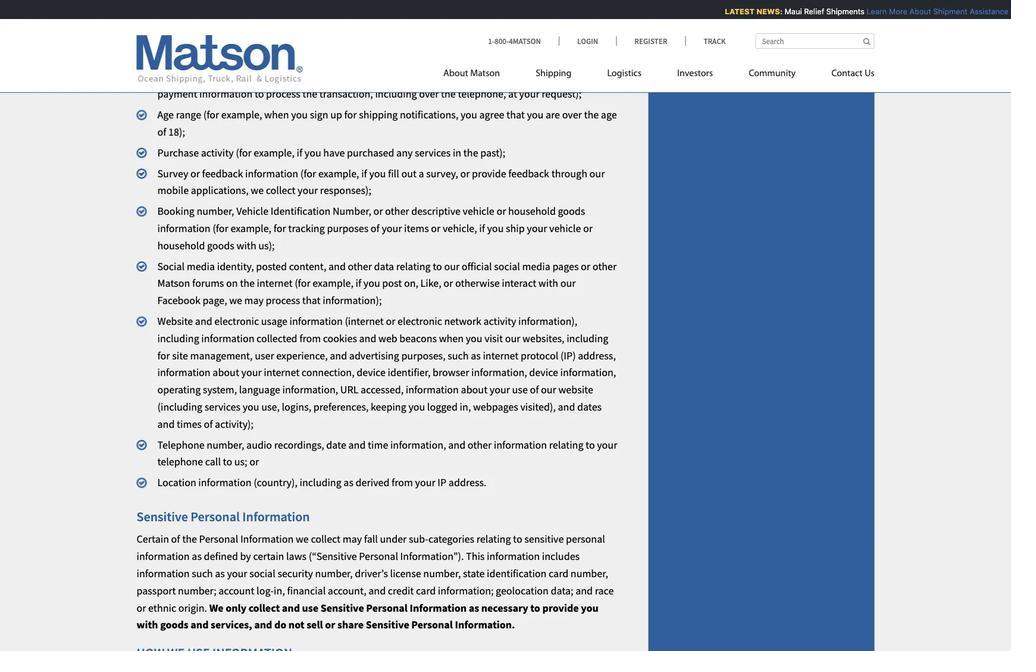 Task type: locate. For each thing, give the bounding box(es) containing it.
account inside certain of the personal information we collect may fall under sub-categories relating to sensitive personal information as defined by certain laws ("sensitive personal information"). this information includes information such as your social security number, driver's license number, state identification card number, passport number; account log-in, financial account, and credit card information; geolocation data; and race or ethnic origin.
[[219, 584, 254, 598]]

internet
[[257, 277, 293, 290], [483, 349, 519, 362], [264, 366, 300, 380]]

2 vertical spatial card
[[416, 584, 436, 598]]

relating inside the social media identity, posted content, and other data relating to our official social media pages or other matson forums on the internet (for example, if you post on, like, or otherwise interact with our facebook page, we may process that information);
[[396, 260, 431, 273]]

with
[[237, 239, 256, 252], [539, 277, 558, 290], [137, 619, 158, 632]]

any
[[430, 70, 446, 84], [396, 146, 413, 160]]

financial
[[184, 70, 222, 84], [287, 584, 326, 598]]

our inside survey or feedback information (for example, if you fill out a survey, or provide feedback through our mobile applications, we collect your responses);
[[590, 167, 605, 180]]

4matson
[[509, 36, 541, 46]]

1 horizontal spatial device
[[529, 366, 558, 380]]

1 horizontal spatial social
[[494, 260, 520, 273]]

goods
[[558, 205, 585, 218], [207, 239, 234, 252], [160, 619, 189, 632]]

experience,
[[276, 349, 328, 362]]

1 vertical spatial address,
[[578, 349, 616, 362]]

0 vertical spatial with
[[237, 239, 256, 252]]

you left post
[[364, 277, 380, 290]]

identifier,
[[388, 366, 431, 380]]

1 horizontal spatial any
[[430, 70, 446, 84]]

1 horizontal spatial credit
[[388, 584, 414, 598]]

your inside certain of the personal information we collect may fall under sub-categories relating to sensitive personal information as defined by certain laws ("sensitive personal information"). this information includes information such as your social security number, driver's license number, state identification card number, passport number; account log-in, financial account, and credit card information; geolocation data; and race or ethnic origin.
[[227, 567, 247, 580]]

1 vertical spatial matson
[[157, 277, 190, 290]]

1 horizontal spatial financial
[[287, 584, 326, 598]]

information inside certain of the personal information we collect may fall under sub-categories relating to sensitive personal information as defined by certain laws ("sensitive personal information"). this information includes information such as your social security number, driver's license number, state identification card number, passport number; account log-in, financial account, and credit card information; geolocation data; and race or ethnic origin.
[[240, 533, 294, 546]]

information
[[242, 509, 310, 525], [240, 533, 294, 546], [410, 601, 467, 615]]

telephone
[[157, 438, 205, 452]]

about up webpages
[[461, 383, 488, 397]]

1 horizontal spatial from
[[392, 476, 413, 490]]

network
[[444, 315, 481, 328]]

activity inside website and electronic usage information (internet or electronic network activity information), including information collected from cookies and web beacons when you visit our websites, including for site management, user experience, and advertising purposes, such as internet protocol (ip) address, information about your internet connection, device identifier, browser information, device information, operating system, language information, url accessed, information about your use of our website (including services you use, logins, preferences, keeping you logged in, webpages visited), and dates and times of activity);
[[484, 315, 516, 328]]

shipping
[[359, 108, 398, 122]]

security
[[278, 567, 313, 580]]

0 horizontal spatial sensitive
[[137, 509, 188, 525]]

2 horizontal spatial for
[[344, 108, 357, 122]]

for inside booking number, vehicle identification number, or other descriptive vehicle or household goods information (for example, for tracking purposes of your items or vehicle, if you ship your vehicle or household goods with us);
[[274, 222, 286, 235]]

if
[[297, 146, 303, 160], [361, 167, 367, 180], [479, 222, 485, 235], [356, 277, 361, 290]]

financial inside payment information, including credit card information, bank account information, billing address, or other financial information (for example, when you purchase any of our services, we will collect the payment information to process the transaction, including over the telephone, at your request);
[[184, 70, 222, 84]]

("sensitive
[[309, 550, 357, 563]]

if inside booking number, vehicle identification number, or other descriptive vehicle or household goods information (for example, for tracking purposes of your items or vehicle, if you ship your vehicle or household goods with us);
[[479, 222, 485, 235]]

top menu navigation
[[443, 63, 875, 87]]

0 horizontal spatial for
[[157, 349, 170, 362]]

you inside booking number, vehicle identification number, or other descriptive vehicle or household goods information (for example, for tracking purposes of your items or vehicle, if you ship your vehicle or household goods with us);
[[487, 222, 504, 235]]

0 vertical spatial when
[[341, 70, 365, 84]]

0 horizontal spatial household
[[157, 239, 205, 252]]

share
[[338, 619, 364, 632]]

your down by on the left bottom of page
[[227, 567, 247, 580]]

of right times
[[204, 418, 213, 431]]

or right the pages in the right top of the page
[[581, 260, 591, 273]]

household up ship
[[508, 205, 556, 218]]

times
[[177, 418, 202, 431]]

2 vertical spatial information
[[410, 601, 467, 615]]

0 vertical spatial services,
[[477, 70, 515, 84]]

from
[[300, 332, 321, 345], [392, 476, 413, 490]]

information),
[[518, 315, 577, 328]]

accessed,
[[361, 383, 404, 397]]

or up web
[[386, 315, 395, 328]]

services, up telephone,
[[477, 70, 515, 84]]

2 horizontal spatial with
[[539, 277, 558, 290]]

time
[[368, 438, 388, 452]]

information up certain
[[240, 533, 294, 546]]

address, down "login" link
[[559, 53, 597, 67]]

0 horizontal spatial goods
[[160, 619, 189, 632]]

other inside telephone number, audio recordings, date and time information, and other information relating to your telephone call to us; or
[[468, 438, 492, 452]]

website
[[559, 383, 593, 397]]

0 horizontal spatial in,
[[274, 584, 285, 598]]

0 vertical spatial social
[[494, 260, 520, 273]]

card
[[329, 53, 349, 67], [549, 567, 569, 580], [416, 584, 436, 598]]

example, inside age range (for example, when you sign up for shipping notifications, you agree that you are over the age of 18);
[[221, 108, 262, 122]]

collect inside we only collect and use sensitive personal information as necessary to provide you with goods and services, and do not sell or share sensitive personal information.
[[249, 601, 280, 615]]

the left age
[[584, 108, 599, 122]]

with inside we only collect and use sensitive personal information as necessary to provide you with goods and services, and do not sell or share sensitive personal information.
[[137, 619, 158, 632]]

information, up purchase
[[351, 53, 407, 67]]

electronic down page, at the top left
[[214, 315, 259, 328]]

sensitive
[[525, 533, 564, 546]]

with down ethnic
[[137, 619, 158, 632]]

we inside the social media identity, posted content, and other data relating to our official social media pages or other matson forums on the internet (for example, if you post on, like, or otherwise interact with our facebook page, we may process that information);
[[229, 294, 242, 307]]

1 vertical spatial over
[[562, 108, 582, 122]]

including
[[257, 53, 299, 67], [375, 88, 417, 101], [157, 332, 199, 345], [567, 332, 609, 345], [300, 476, 342, 490]]

card down includes
[[549, 567, 569, 580]]

information, up webpages
[[471, 366, 527, 380]]

only
[[226, 601, 246, 615]]

credit inside certain of the personal information we collect may fall under sub-categories relating to sensitive personal information as defined by certain laws ("sensitive personal information"). this information includes information such as your social security number, driver's license number, state identification card number, passport number; account log-in, financial account, and credit card information; geolocation data; and race or ethnic origin.
[[388, 584, 414, 598]]

the inside certain of the personal information we collect may fall under sub-categories relating to sensitive personal information as defined by certain laws ("sensitive personal information"). this information includes information such as your social security number, driver's license number, state identification card number, passport number; account log-in, financial account, and credit card information; geolocation data; and race or ethnic origin.
[[182, 533, 197, 546]]

credit down the "license"
[[388, 584, 414, 598]]

provide
[[472, 167, 506, 180], [543, 601, 579, 615]]

us
[[865, 69, 875, 78]]

any up out
[[396, 146, 413, 160]]

request);
[[542, 88, 582, 101]]

1 vertical spatial relating
[[549, 438, 584, 452]]

1 horizontal spatial vehicle
[[549, 222, 581, 235]]

2 vertical spatial goods
[[160, 619, 189, 632]]

age
[[601, 108, 617, 122]]

community
[[749, 69, 796, 78]]

vehicle up vehicle,
[[463, 205, 494, 218]]

0 horizontal spatial about
[[213, 366, 239, 380]]

1 vertical spatial may
[[343, 533, 362, 546]]

with inside the social media identity, posted content, and other data relating to our official social media pages or other matson forums on the internet (for example, if you post on, like, or otherwise interact with our facebook page, we may process that information);
[[539, 277, 558, 290]]

0 vertical spatial internet
[[257, 277, 293, 290]]

to inside payment information, including credit card information, bank account information, billing address, or other financial information (for example, when you purchase any of our services, we will collect the payment information to process the transaction, including over the telephone, at your request);
[[255, 88, 264, 101]]

1-800-4matson link
[[488, 36, 559, 46]]

sensitive down 'account,'
[[321, 601, 364, 615]]

1 horizontal spatial household
[[508, 205, 556, 218]]

of up notifications,
[[448, 70, 457, 84]]

of inside booking number, vehicle identification number, or other descriptive vehicle or household goods information (for example, for tracking purposes of your items or vehicle, if you ship your vehicle or household goods with us);
[[371, 222, 380, 235]]

your inside survey or feedback information (for example, if you fill out a survey, or provide feedback through our mobile applications, we collect your responses);
[[298, 184, 318, 197]]

of
[[448, 70, 457, 84], [157, 125, 166, 139], [371, 222, 380, 235], [530, 383, 539, 397], [204, 418, 213, 431], [171, 533, 180, 546]]

information);
[[323, 294, 382, 307]]

0 horizontal spatial when
[[264, 108, 289, 122]]

goods up identity,
[[207, 239, 234, 252]]

such inside website and electronic usage information (internet or electronic network activity information), including information collected from cookies and web beacons when you visit our websites, including for site management, user experience, and advertising purposes, such as internet protocol (ip) address, information about your internet connection, device identifier, browser information, device information, operating system, language information, url accessed, information about your use of our website (including services you use, logins, preferences, keeping you logged in, webpages visited), and dates and times of activity);
[[448, 349, 469, 362]]

your up webpages
[[490, 383, 510, 397]]

url
[[340, 383, 359, 397]]

0 horizontal spatial feedback
[[202, 167, 243, 180]]

1 horizontal spatial use
[[512, 383, 528, 397]]

services,
[[477, 70, 515, 84], [211, 619, 252, 632]]

0 horizontal spatial media
[[187, 260, 215, 273]]

age range (for example, when you sign up for shipping notifications, you agree that you are over the age of 18);
[[157, 108, 617, 139]]

and left race
[[576, 584, 593, 598]]

the
[[582, 70, 597, 84], [303, 88, 317, 101], [441, 88, 456, 101], [584, 108, 599, 122], [464, 146, 478, 160], [240, 277, 255, 290], [182, 533, 197, 546]]

1 vertical spatial with
[[539, 277, 558, 290]]

1 vertical spatial services
[[205, 400, 241, 414]]

1 horizontal spatial provide
[[543, 601, 579, 615]]

shipping
[[536, 69, 572, 78]]

0 vertical spatial activity
[[201, 146, 234, 160]]

content,
[[289, 260, 326, 273]]

0 horizontal spatial vehicle
[[463, 205, 494, 218]]

1 vertical spatial from
[[392, 476, 413, 490]]

social up interact
[[494, 260, 520, 273]]

for left site
[[157, 349, 170, 362]]

0 horizontal spatial social
[[250, 567, 275, 580]]

relating inside certain of the personal information we collect may fall under sub-categories relating to sensitive personal information as defined by certain laws ("sensitive personal information"). this information includes information such as your social security number, driver's license number, state identification card number, passport number; account log-in, financial account, and credit card information; geolocation data; and race or ethnic origin.
[[477, 533, 511, 546]]

collected
[[257, 332, 297, 345]]

0 horizontal spatial that
[[302, 294, 321, 307]]

date
[[326, 438, 346, 452]]

services up survey,
[[415, 146, 451, 160]]

credit inside payment information, including credit card information, bank account information, billing address, or other financial information (for example, when you purchase any of our services, we will collect the payment information to process the transaction, including over the telephone, at your request);
[[301, 53, 327, 67]]

through
[[552, 167, 587, 180]]

information, up website
[[560, 366, 616, 380]]

you left purchase
[[367, 70, 384, 84]]

certain
[[253, 550, 284, 563]]

2 vertical spatial with
[[137, 619, 158, 632]]

0 horizontal spatial with
[[137, 619, 158, 632]]

about matson
[[443, 69, 500, 78]]

0 horizontal spatial from
[[300, 332, 321, 345]]

as down information;
[[469, 601, 479, 615]]

1 vertical spatial provide
[[543, 601, 579, 615]]

for right the up
[[344, 108, 357, 122]]

1 vertical spatial that
[[302, 294, 321, 307]]

when down network at left
[[439, 332, 464, 345]]

internet down posted
[[257, 277, 293, 290]]

collect up identification
[[266, 184, 296, 197]]

1 horizontal spatial when
[[341, 70, 365, 84]]

1 horizontal spatial in,
[[460, 400, 471, 414]]

or left ethnic
[[137, 601, 146, 615]]

number, down ("sensitive
[[315, 567, 353, 580]]

may inside the social media identity, posted content, and other data relating to our official social media pages or other matson forums on the internet (for example, if you post on, like, or otherwise interact with our facebook page, we may process that information);
[[244, 294, 264, 307]]

1 horizontal spatial matson
[[470, 69, 500, 78]]

you inside the social media identity, posted content, and other data relating to our official social media pages or other matson forums on the internet (for example, if you post on, like, or otherwise interact with our facebook page, we may process that information);
[[364, 277, 380, 290]]

0 horizontal spatial financial
[[184, 70, 222, 84]]

such up browser
[[448, 349, 469, 362]]

household
[[508, 205, 556, 218], [157, 239, 205, 252]]

1 vertical spatial information
[[240, 533, 294, 546]]

relating up on,
[[396, 260, 431, 273]]

0 vertical spatial in,
[[460, 400, 471, 414]]

internet inside the social media identity, posted content, and other data relating to our official social media pages or other matson forums on the internet (for example, if you post on, like, or otherwise interact with our facebook page, we may process that information);
[[257, 277, 293, 290]]

our inside payment information, including credit card information, bank account information, billing address, or other financial information (for example, when you purchase any of our services, we will collect the payment information to process the transaction, including over the telephone, at your request);
[[459, 70, 474, 84]]

1 horizontal spatial such
[[448, 349, 469, 362]]

(internet
[[345, 315, 384, 328]]

collect up ("sensitive
[[311, 533, 341, 546]]

card up transaction,
[[329, 53, 349, 67]]

sell
[[307, 619, 323, 632]]

facebook
[[157, 294, 201, 307]]

your
[[519, 88, 540, 101], [298, 184, 318, 197], [382, 222, 402, 235], [527, 222, 547, 235], [241, 366, 262, 380], [490, 383, 510, 397], [597, 438, 617, 452], [415, 476, 436, 490], [227, 567, 247, 580]]

over right 'are'
[[562, 108, 582, 122]]

0 horizontal spatial matson
[[157, 277, 190, 290]]

we only collect and use sensitive personal information as necessary to provide you with goods and services, and do not sell or share sensitive personal information.
[[137, 601, 599, 632]]

over up notifications,
[[419, 88, 439, 101]]

0 horizontal spatial device
[[357, 366, 386, 380]]

by
[[240, 550, 251, 563]]

otherwise
[[455, 277, 500, 290]]

other inside booking number, vehicle identification number, or other descriptive vehicle or household goods information (for example, for tracking purposes of your items or vehicle, if you ship your vehicle or household goods with us);
[[385, 205, 409, 218]]

0 horizontal spatial any
[[396, 146, 413, 160]]

of inside payment information, including credit card information, bank account information, billing address, or other financial information (for example, when you purchase any of our services, we will collect the payment information to process the transaction, including over the telephone, at your request);
[[448, 70, 457, 84]]

1 horizontal spatial that
[[507, 108, 525, 122]]

electronic up beacons
[[398, 315, 442, 328]]

such up number;
[[192, 567, 213, 580]]

race
[[595, 584, 614, 598]]

or right assistance
[[1006, 7, 1011, 16]]

we
[[517, 70, 530, 84], [251, 184, 264, 197], [229, 294, 242, 307], [296, 533, 309, 546]]

0 vertical spatial address,
[[559, 53, 597, 67]]

purchase
[[157, 146, 199, 160]]

1 vertical spatial such
[[192, 567, 213, 580]]

0 horizontal spatial about
[[443, 69, 468, 78]]

2 vertical spatial when
[[439, 332, 464, 345]]

use
[[512, 383, 528, 397], [302, 601, 318, 615]]

1 horizontal spatial electronic
[[398, 315, 442, 328]]

information inside survey or feedback information (for example, if you fill out a survey, or provide feedback through our mobile applications, we collect your responses);
[[245, 167, 298, 180]]

process inside the social media identity, posted content, and other data relating to our official social media pages or other matson forums on the internet (for example, if you post on, like, or otherwise interact with our facebook page, we may process that information);
[[266, 294, 300, 307]]

in, inside certain of the personal information we collect may fall under sub-categories relating to sensitive personal information as defined by certain laws ("sensitive personal information"). this information includes information such as your social security number, driver's license number, state identification card number, passport number; account log-in, financial account, and credit card information; geolocation data; and race or ethnic origin.
[[274, 584, 285, 598]]

with inside booking number, vehicle identification number, or other descriptive vehicle or household goods information (for example, for tracking purposes of your items or vehicle, if you ship your vehicle or household goods with us);
[[237, 239, 256, 252]]

applications,
[[191, 184, 249, 197]]

posted
[[256, 260, 287, 273]]

information;
[[438, 584, 494, 598]]

about
[[213, 366, 239, 380], [461, 383, 488, 397]]

or right number,
[[373, 205, 383, 218]]

as down network at left
[[471, 349, 481, 362]]

2 vertical spatial relating
[[477, 533, 511, 546]]

vehicle up the pages in the right top of the page
[[549, 222, 581, 235]]

1 horizontal spatial services,
[[477, 70, 515, 84]]

1 horizontal spatial media
[[522, 260, 550, 273]]

financial up payment
[[184, 70, 222, 84]]

0 horizontal spatial services
[[205, 400, 241, 414]]

our right through
[[590, 167, 605, 180]]

if right vehicle,
[[479, 222, 485, 235]]

1 vertical spatial process
[[266, 294, 300, 307]]

1 horizontal spatial over
[[562, 108, 582, 122]]

or up logistics
[[599, 53, 609, 67]]

latest
[[720, 7, 750, 16]]

when inside payment information, including credit card information, bank account information, billing address, or other financial information (for example, when you purchase any of our services, we will collect the payment information to process the transaction, including over the telephone, at your request);
[[341, 70, 365, 84]]

0 vertical spatial about
[[905, 7, 926, 16]]

0 vertical spatial may
[[244, 294, 264, 307]]

0 horizontal spatial account
[[219, 584, 254, 598]]

our
[[459, 70, 474, 84], [590, 167, 605, 180], [444, 260, 460, 273], [561, 277, 576, 290], [505, 332, 521, 345], [541, 383, 556, 397]]

you inside we only collect and use sensitive personal information as necessary to provide you with goods and services, and do not sell or share sensitive personal information.
[[581, 601, 599, 615]]

you
[[367, 70, 384, 84], [291, 108, 308, 122], [461, 108, 477, 122], [527, 108, 544, 122], [305, 146, 321, 160], [369, 167, 386, 180], [487, 222, 504, 235], [364, 277, 380, 290], [466, 332, 483, 345], [243, 400, 259, 414], [409, 400, 425, 414], [581, 601, 599, 615]]

feedback up applications,
[[202, 167, 243, 180]]

information, up logins,
[[282, 383, 338, 397]]

information down (country),
[[242, 509, 310, 525]]

over inside age range (for example, when you sign up for shipping notifications, you agree that you are over the age of 18);
[[562, 108, 582, 122]]

or right sell
[[325, 619, 335, 632]]

collect inside payment information, including credit card information, bank account information, billing address, or other financial information (for example, when you purchase any of our services, we will collect the payment information to process the transaction, including over the telephone, at your request);
[[550, 70, 580, 84]]

1 vertical spatial when
[[264, 108, 289, 122]]

to
[[255, 88, 264, 101], [433, 260, 442, 273], [586, 438, 595, 452], [223, 455, 232, 469], [513, 533, 522, 546], [531, 601, 540, 615]]

and down the (including
[[157, 418, 175, 431]]

about up telephone,
[[443, 69, 468, 78]]

you down language
[[243, 400, 259, 414]]

0 vertical spatial over
[[419, 88, 439, 101]]

household up social
[[157, 239, 205, 252]]

financial inside certain of the personal information we collect may fall under sub-categories relating to sensitive personal information as defined by certain laws ("sensitive personal information"). this information includes information such as your social security number, driver's license number, state identification card number, passport number; account log-in, financial account, and credit card information; geolocation data; and race or ethnic origin.
[[287, 584, 326, 598]]

None search field
[[756, 33, 875, 49]]

your down "dates"
[[597, 438, 617, 452]]

0 horizontal spatial activity
[[201, 146, 234, 160]]

0 horizontal spatial credit
[[301, 53, 327, 67]]

in, inside website and electronic usage information (internet or electronic network activity information), including information collected from cookies and web beacons when you visit our websites, including for site management, user experience, and advertising purposes, such as internet protocol (ip) address, information about your internet connection, device identifier, browser information, device information, operating system, language information, url accessed, information about your use of our website (including services you use, logins, preferences, keeping you logged in, webpages visited), and dates and times of activity);
[[460, 400, 471, 414]]

the right on
[[240, 277, 255, 290]]

0 vertical spatial from
[[300, 332, 321, 345]]

or right us;
[[249, 455, 259, 469]]

0 vertical spatial use
[[512, 383, 528, 397]]

device down "advertising"
[[357, 366, 386, 380]]

to up like,
[[433, 260, 442, 273]]

0 horizontal spatial services,
[[211, 619, 252, 632]]

matson inside 'link'
[[470, 69, 500, 78]]

or down in
[[460, 167, 470, 180]]

to inside the social media identity, posted content, and other data relating to our official social media pages or other matson forums on the internet (for example, if you post on, like, or otherwise interact with our facebook page, we may process that information);
[[433, 260, 442, 273]]

1 vertical spatial for
[[274, 222, 286, 235]]

you left the "fill"
[[369, 167, 386, 180]]

feedback left through
[[508, 167, 549, 180]]

0 horizontal spatial may
[[244, 294, 264, 307]]

2 horizontal spatial relating
[[549, 438, 584, 452]]

when inside website and electronic usage information (internet or electronic network activity information), including information collected from cookies and web beacons when you visit our websites, including for site management, user experience, and advertising purposes, such as internet protocol (ip) address, information about your internet connection, device identifier, browser information, device information, operating system, language information, url accessed, information about your use of our website (including services you use, logins, preferences, keeping you logged in, webpages visited), and dates and times of activity);
[[439, 332, 464, 345]]

we left "will"
[[517, 70, 530, 84]]

1 horizontal spatial about
[[905, 7, 926, 16]]

of right certain
[[171, 533, 180, 546]]

about inside 'link'
[[443, 69, 468, 78]]

and right content,
[[329, 260, 346, 273]]

address, inside website and electronic usage information (internet or electronic network activity information), including information collected from cookies and web beacons when you visit our websites, including for site management, user experience, and advertising purposes, such as internet protocol (ip) address, information about your internet connection, device identifier, browser information, device information, operating system, language information, url accessed, information about your use of our website (including services you use, logins, preferences, keeping you logged in, webpages visited), and dates and times of activity);
[[578, 349, 616, 362]]

and left do
[[254, 619, 272, 632]]

internet down visit
[[483, 349, 519, 362]]

1 vertical spatial activity
[[484, 315, 516, 328]]

0 vertical spatial vehicle
[[463, 205, 494, 218]]

maui
[[780, 7, 797, 16]]

our left 'official'
[[444, 260, 460, 273]]

2 vertical spatial internet
[[264, 366, 300, 380]]

of inside certain of the personal information we collect may fall under sub-categories relating to sensitive personal information as defined by certain laws ("sensitive personal information"). this information includes information such as your social security number, driver's license number, state identification card number, passport number; account log-in, financial account, and credit card information; geolocation data; and race or ethnic origin.
[[171, 533, 180, 546]]

your right ship
[[527, 222, 547, 235]]

(for inside age range (for example, when you sign up for shipping notifications, you agree that you are over the age of 18);
[[203, 108, 219, 122]]

for inside website and electronic usage information (internet or electronic network activity information), including information collected from cookies and web beacons when you visit our websites, including for site management, user experience, and advertising purposes, such as internet protocol (ip) address, information about your internet connection, device identifier, browser information, device information, operating system, language information, url accessed, information about your use of our website (including services you use, logins, preferences, keeping you logged in, webpages visited), and dates and times of activity);
[[157, 349, 170, 362]]

we up vehicle
[[251, 184, 264, 197]]

assistance
[[965, 7, 1004, 16]]

the inside age range (for example, when you sign up for shipping notifications, you agree that you are over the age of 18);
[[584, 108, 599, 122]]

we up laws
[[296, 533, 309, 546]]

when inside age range (for example, when you sign up for shipping notifications, you agree that you are over the age of 18);
[[264, 108, 289, 122]]

1 vertical spatial about
[[443, 69, 468, 78]]

social inside the social media identity, posted content, and other data relating to our official social media pages or other matson forums on the internet (for example, if you post on, like, or otherwise interact with our facebook page, we may process that information);
[[494, 260, 520, 273]]

1 horizontal spatial may
[[343, 533, 362, 546]]

1-800-4matson
[[488, 36, 541, 46]]

financial down security
[[287, 584, 326, 598]]

other up 'items'
[[385, 205, 409, 218]]

1 vertical spatial credit
[[388, 584, 414, 598]]

payment
[[157, 88, 197, 101]]

in, right logged
[[460, 400, 471, 414]]

transaction,
[[319, 88, 373, 101]]

1 horizontal spatial for
[[274, 222, 286, 235]]

not
[[289, 619, 304, 632]]

with down the pages in the right top of the page
[[539, 277, 558, 290]]

1 horizontal spatial card
[[416, 584, 436, 598]]

your right at
[[519, 88, 540, 101]]

other up address.
[[468, 438, 492, 452]]

information,
[[199, 53, 255, 67], [351, 53, 407, 67], [472, 53, 527, 67], [471, 366, 527, 380], [560, 366, 616, 380], [282, 383, 338, 397], [390, 438, 446, 452]]

our up telephone,
[[459, 70, 474, 84]]

this
[[466, 550, 485, 563]]

services, inside we only collect and use sensitive personal information as necessary to provide you with goods and services, and do not sell or share sensitive personal information.
[[211, 619, 252, 632]]

1 horizontal spatial goods
[[207, 239, 234, 252]]

example, inside booking number, vehicle identification number, or other descriptive vehicle or household goods information (for example, for tracking purposes of your items or vehicle, if you ship your vehicle or household goods with us);
[[231, 222, 271, 235]]

over
[[419, 88, 439, 101], [562, 108, 582, 122]]

you left ship
[[487, 222, 504, 235]]

purchase activity (for example, if you have purchased any services in the past);
[[157, 146, 505, 160]]

credit up transaction,
[[301, 53, 327, 67]]

or inside telephone number, audio recordings, date and time information, and other information relating to your telephone call to us; or
[[249, 455, 259, 469]]

collect
[[550, 70, 580, 84], [266, 184, 296, 197], [311, 533, 341, 546], [249, 601, 280, 615]]



Task type: vqa. For each thing, say whether or not it's contained in the screenshot.
information inside the Telephone number, audio recordings, date and time information, and other information relating to your telephone call to us; or
yes



Task type: describe. For each thing, give the bounding box(es) containing it.
identification
[[487, 567, 547, 580]]

or right like,
[[444, 277, 453, 290]]

survey,
[[426, 167, 458, 180]]

2 feedback from the left
[[508, 167, 549, 180]]

information, down 800-
[[472, 53, 527, 67]]

keeping
[[371, 400, 406, 414]]

use inside we only collect and use sensitive personal information as necessary to provide you with goods and services, and do not sell or share sensitive personal information.
[[302, 601, 318, 615]]

social
[[157, 260, 185, 273]]

2 horizontal spatial card
[[549, 567, 569, 580]]

shipments
[[821, 7, 860, 16]]

purposes
[[327, 222, 369, 235]]

your up language
[[241, 366, 262, 380]]

protocol
[[521, 349, 558, 362]]

laws
[[286, 550, 307, 563]]

advertising
[[349, 349, 399, 362]]

1 horizontal spatial sensitive
[[321, 601, 364, 615]]

certain of the personal information we collect may fall under sub-categories relating to sensitive personal information as defined by certain laws ("sensitive personal information"). this information includes information such as your social security number, driver's license number, state identification card number, passport number; account log-in, financial account, and credit card information; geolocation data; and race or ethnic origin.
[[137, 533, 614, 615]]

account inside payment information, including credit card information, bank account information, billing address, or other financial information (for example, when you purchase any of our services, we will collect the payment information to process the transaction, including over the telephone, at your request);
[[434, 53, 469, 67]]

and up not
[[282, 601, 300, 615]]

you left sign
[[291, 108, 308, 122]]

preferences,
[[314, 400, 369, 414]]

if left 'have'
[[297, 146, 303, 160]]

your inside telephone number, audio recordings, date and time information, and other information relating to your telephone call to us; or
[[597, 438, 617, 452]]

over inside payment information, including credit card information, bank account information, billing address, or other financial information (for example, when you purchase any of our services, we will collect the payment information to process the transaction, including over the telephone, at your request);
[[419, 88, 439, 101]]

if inside the social media identity, posted content, and other data relating to our official social media pages or other matson forums on the internet (for example, if you post on, like, or otherwise interact with our facebook page, we may process that information);
[[356, 277, 361, 290]]

community link
[[731, 63, 814, 87]]

visited),
[[520, 400, 556, 414]]

information inside booking number, vehicle identification number, or other descriptive vehicle or household goods information (for example, for tracking purposes of your items or vehicle, if you ship your vehicle or household goods with us);
[[157, 222, 211, 235]]

have
[[323, 146, 345, 160]]

example, inside survey or feedback information (for example, if you fill out a survey, or provide feedback through our mobile applications, we collect your responses);
[[318, 167, 359, 180]]

number,
[[333, 205, 371, 218]]

telephone,
[[458, 88, 506, 101]]

1 feedback from the left
[[202, 167, 243, 180]]

includes
[[542, 550, 580, 563]]

other left data
[[348, 260, 372, 273]]

your left 'items'
[[382, 222, 402, 235]]

address, inside payment information, including credit card information, bank account information, billing address, or other financial information (for example, when you purchase any of our services, we will collect the payment information to process the transaction, including over the telephone, at your request);
[[559, 53, 597, 67]]

our right visit
[[505, 332, 521, 345]]

2 horizontal spatial sensitive
[[366, 619, 409, 632]]

social inside certain of the personal information we collect may fall under sub-categories relating to sensitive personal information as defined by certain laws ("sensitive personal information"). this information includes information such as your social security number, driver's license number, state identification card number, passport number; account log-in, financial account, and credit card information; geolocation data; and race or ethnic origin.
[[250, 567, 275, 580]]

information, inside telephone number, audio recordings, date and time information, and other information relating to your telephone call to us; or
[[390, 438, 446, 452]]

a
[[419, 167, 424, 180]]

sub-
[[409, 533, 429, 546]]

items
[[404, 222, 429, 235]]

1 horizontal spatial about
[[461, 383, 488, 397]]

information.
[[455, 619, 515, 632]]

2 device from the left
[[529, 366, 558, 380]]

do
[[274, 619, 286, 632]]

fill
[[388, 167, 399, 180]]

0 vertical spatial services
[[415, 146, 451, 160]]

blue matson logo with ocean, shipping, truck, rail and logistics written beneath it. image
[[137, 35, 303, 84]]

1 vertical spatial vehicle
[[549, 222, 581, 235]]

you left 'have'
[[305, 146, 321, 160]]

(for inside payment information, including credit card information, bank account information, billing address, or other financial information (for example, when you purchase any of our services, we will collect the payment information to process the transaction, including over the telephone, at your request);
[[280, 70, 295, 84]]

to inside we only collect and use sensitive personal information as necessary to provide you with goods and services, and do not sell or share sensitive personal information.
[[531, 601, 540, 615]]

we inside payment information, including credit card information, bank account information, billing address, or other financial information (for example, when you purchase any of our services, we will collect the payment information to process the transaction, including over the telephone, at your request);
[[517, 70, 530, 84]]

payment information, including credit card information, bank account information, billing address, or other financial information (for example, when you purchase any of our services, we will collect the payment information to process the transaction, including over the telephone, at your request);
[[157, 53, 609, 101]]

collect inside survey or feedback information (for example, if you fill out a survey, or provide feedback through our mobile applications, we collect your responses);
[[266, 184, 296, 197]]

0 vertical spatial goods
[[558, 205, 585, 218]]

ship
[[506, 222, 525, 235]]

in
[[453, 146, 461, 160]]

18);
[[169, 125, 185, 139]]

or up ship
[[497, 205, 506, 218]]

as inside we only collect and use sensitive personal information as necessary to provide you with goods and services, and do not sell or share sensitive personal information.
[[469, 601, 479, 615]]

number, inside booking number, vehicle identification number, or other descriptive vehicle or household goods information (for example, for tracking purposes of your items or vehicle, if you ship your vehicle or household goods with us);
[[197, 205, 234, 218]]

to down "dates"
[[586, 438, 595, 452]]

or down through
[[583, 222, 593, 235]]

if inside survey or feedback information (for example, if you fill out a survey, or provide feedback through our mobile applications, we collect your responses);
[[361, 167, 367, 180]]

collect inside certain of the personal information we collect may fall under sub-categories relating to sensitive personal information as defined by certain laws ("sensitive personal information"). this information includes information such as your social security number, driver's license number, state identification card number, passport number; account log-in, financial account, and credit card information; geolocation data; and race or ethnic origin.
[[311, 533, 341, 546]]

card inside payment information, including credit card information, bank account information, billing address, or other financial information (for example, when you purchase any of our services, we will collect the payment information to process the transaction, including over the telephone, at your request);
[[329, 53, 349, 67]]

we inside certain of the personal information we collect may fall under sub-categories relating to sensitive personal information as defined by certain laws ("sensitive personal information"). this information includes information such as your social security number, driver's license number, state identification card number, passport number; account log-in, financial account, and credit card information; geolocation data; and race or ethnic origin.
[[296, 533, 309, 546]]

other right the pages in the right top of the page
[[593, 260, 617, 273]]

vehicle
[[236, 205, 268, 218]]

as inside website and electronic usage information (internet or electronic network activity information), including information collected from cookies and web beacons when you visit our websites, including for site management, user experience, and advertising purposes, such as internet protocol (ip) address, information about your internet connection, device identifier, browser information, device information, operating system, language information, url accessed, information about your use of our website (including services you use, logins, preferences, keeping you logged in, webpages visited), and dates and times of activity);
[[471, 349, 481, 362]]

the up notifications,
[[441, 88, 456, 101]]

2 media from the left
[[522, 260, 550, 273]]

0 vertical spatial about
[[213, 366, 239, 380]]

about matson link
[[443, 63, 518, 87]]

number, down information").
[[423, 567, 461, 580]]

we inside survey or feedback information (for example, if you fill out a survey, or provide feedback through our mobile applications, we collect your responses);
[[251, 184, 264, 197]]

logins,
[[282, 400, 311, 414]]

1 vertical spatial any
[[396, 146, 413, 160]]

the up sign
[[303, 88, 317, 101]]

range
[[176, 108, 201, 122]]

social media identity, posted content, and other data relating to our official social media pages or other matson forums on the internet (for example, if you post on, like, or otherwise interact with our facebook page, we may process that information);
[[157, 260, 617, 307]]

any inside payment information, including credit card information, bank account information, billing address, or other financial information (for example, when you purchase any of our services, we will collect the payment information to process the transaction, including over the telephone, at your request);
[[430, 70, 446, 84]]

of inside age range (for example, when you sign up for shipping notifications, you agree that you are over the age of 18);
[[157, 125, 166, 139]]

process inside payment information, including credit card information, bank account information, billing address, or other financial information (for example, when you purchase any of our services, we will collect the payment information to process the transaction, including over the telephone, at your request);
[[266, 88, 300, 101]]

1 vertical spatial household
[[157, 239, 205, 252]]

number, inside telephone number, audio recordings, date and time information, and other information relating to your telephone call to us; or
[[207, 438, 244, 452]]

(including
[[157, 400, 202, 414]]

derived
[[356, 476, 390, 490]]

sign
[[310, 108, 328, 122]]

and down origin.
[[191, 619, 209, 632]]

forums
[[192, 277, 224, 290]]

survey
[[157, 167, 188, 180]]

matson inside the social media identity, posted content, and other data relating to our official social media pages or other matson forums on the internet (for example, if you post on, like, or otherwise interact with our facebook page, we may process that information);
[[157, 277, 190, 290]]

2 electronic from the left
[[398, 315, 442, 328]]

personal
[[566, 533, 605, 546]]

of up visited),
[[530, 383, 539, 397]]

sensitive personal information
[[137, 509, 310, 525]]

operating
[[157, 383, 201, 397]]

or inside we only collect and use sensitive personal information as necessary to provide you with goods and services, and do not sell or share sensitive personal information.
[[325, 619, 335, 632]]

0 vertical spatial household
[[508, 205, 556, 218]]

for inside age range (for example, when you sign up for shipping notifications, you agree that you are over the age of 18);
[[344, 108, 357, 122]]

information, right payment
[[199, 53, 255, 67]]

data;
[[551, 584, 574, 598]]

ip
[[438, 476, 447, 490]]

or right survey
[[190, 167, 200, 180]]

and right date
[[348, 438, 366, 452]]

you left 'are'
[[527, 108, 544, 122]]

and down (internet
[[359, 332, 376, 345]]

visit
[[485, 332, 503, 345]]

or inside certain of the personal information we collect may fall under sub-categories relating to sensitive personal information as defined by certain laws ("sensitive personal information"). this information includes information such as your social security number, driver's license number, state identification card number, passport number; account log-in, financial account, and credit card information; geolocation data; and race or ethnic origin.
[[137, 601, 146, 615]]

0 vertical spatial sensitive
[[137, 509, 188, 525]]

beacons
[[400, 332, 437, 345]]

to inside certain of the personal information we collect may fall under sub-categories relating to sensitive personal information as defined by certain laws ("sensitive personal information"). this information includes information such as your social security number, driver's license number, state identification card number, passport number; account log-in, financial account, and credit card information; geolocation data; and race or ethnic origin.
[[513, 533, 522, 546]]

goods inside we only collect and use sensitive personal information as necessary to provide you with goods and services, and do not sell or share sensitive personal information.
[[160, 619, 189, 632]]

and up address.
[[448, 438, 466, 452]]

example, inside payment information, including credit card information, bank account information, billing address, or other financial information (for example, when you purchase any of our services, we will collect the payment information to process the transaction, including over the telephone, at your request);
[[298, 70, 338, 84]]

your left ip
[[415, 476, 436, 490]]

our up visited),
[[541, 383, 556, 397]]

as left defined
[[192, 550, 202, 563]]

fall
[[364, 533, 378, 546]]

and down page, at the top left
[[195, 315, 212, 328]]

management,
[[190, 349, 253, 362]]

and down cookies
[[330, 349, 347, 362]]

search image
[[863, 37, 871, 45]]

more
[[884, 7, 903, 16]]

the inside the social media identity, posted content, and other data relating to our official social media pages or other matson forums on the internet (for example, if you post on, like, or otherwise interact with our facebook page, we may process that information);
[[240, 277, 255, 290]]

like,
[[421, 277, 442, 290]]

connection,
[[302, 366, 355, 380]]

information inside we only collect and use sensitive personal information as necessary to provide you with goods and services, and do not sell or share sensitive personal information.
[[410, 601, 467, 615]]

telephone
[[157, 455, 203, 469]]

ethnic
[[148, 601, 176, 615]]

pages
[[553, 260, 579, 273]]

other inside payment information, including credit card information, bank account information, billing address, or other financial information (for example, when you purchase any of our services, we will collect the payment information to process the transaction, including over the telephone, at your request);
[[157, 70, 182, 84]]

the left logistics
[[582, 70, 597, 84]]

register
[[635, 36, 667, 46]]

origin.
[[178, 601, 207, 615]]

necessary
[[481, 601, 528, 615]]

you inside survey or feedback information (for example, if you fill out a survey, or provide feedback through our mobile applications, we collect your responses);
[[369, 167, 386, 180]]

shipping link
[[518, 63, 590, 87]]

booking
[[157, 205, 195, 218]]

as left derived
[[344, 476, 354, 490]]

you left visit
[[466, 332, 483, 345]]

news:
[[752, 7, 778, 16]]

your inside payment information, including credit card information, bank account information, billing address, or other financial information (for example, when you purchase any of our services, we will collect the payment information to process the transaction, including over the telephone, at your request);
[[519, 88, 540, 101]]

that inside the social media identity, posted content, and other data relating to our official social media pages or other matson forums on the internet (for example, if you post on, like, or otherwise interact with our facebook page, we may process that information);
[[302, 294, 321, 307]]

(for inside the social media identity, posted content, and other data relating to our official social media pages or other matson forums on the internet (for example, if you post on, like, or otherwise interact with our facebook page, we may process that information);
[[295, 277, 311, 290]]

site
[[172, 349, 188, 362]]

call
[[205, 455, 221, 469]]

you left logged
[[409, 400, 425, 414]]

to left us;
[[223, 455, 232, 469]]

post
[[382, 277, 402, 290]]

services, inside payment information, including credit card information, bank account information, billing address, or other financial information (for example, when you purchase any of our services, we will collect the payment information to process the transaction, including over the telephone, at your request);
[[477, 70, 515, 84]]

login
[[577, 36, 598, 46]]

log-
[[257, 584, 274, 598]]

data
[[374, 260, 394, 273]]

from inside website and electronic usage information (internet or electronic network activity information), including information collected from cookies and web beacons when you visit our websites, including for site management, user experience, and advertising purposes, such as internet protocol (ip) address, information about your internet connection, device identifier, browser information, device information, operating system, language information, url accessed, information about your use of our website (including services you use, logins, preferences, keeping you logged in, webpages visited), and dates and times of activity);
[[300, 332, 321, 345]]

learn more about shipment assistance or link
[[862, 7, 1011, 16]]

driver's
[[355, 567, 388, 580]]

1 electronic from the left
[[214, 315, 259, 328]]

and inside the social media identity, posted content, and other data relating to our official social media pages or other matson forums on the internet (for example, if you post on, like, or otherwise interact with our facebook page, we may process that information);
[[329, 260, 346, 273]]

1 device from the left
[[357, 366, 386, 380]]

learn
[[862, 7, 882, 16]]

provide inside we only collect and use sensitive personal information as necessary to provide you with goods and services, and do not sell or share sensitive personal information.
[[543, 601, 579, 615]]

booking number, vehicle identification number, or other descriptive vehicle or household goods information (for example, for tracking purposes of your items or vehicle, if you ship your vehicle or household goods with us);
[[157, 205, 593, 252]]

you left the agree
[[461, 108, 477, 122]]

provide inside survey or feedback information (for example, if you fill out a survey, or provide feedback through our mobile applications, we collect your responses);
[[472, 167, 506, 180]]

0 vertical spatial information
[[242, 509, 310, 525]]

out
[[401, 167, 417, 180]]

or down descriptive
[[431, 222, 441, 235]]

number, up race
[[571, 567, 608, 580]]

identification
[[271, 205, 331, 218]]

you inside payment information, including credit card information, bank account information, billing address, or other financial information (for example, when you purchase any of our services, we will collect the payment information to process the transaction, including over the telephone, at your request);
[[367, 70, 384, 84]]

(for inside survey or feedback information (for example, if you fill out a survey, or provide feedback through our mobile applications, we collect your responses);
[[300, 167, 316, 180]]

us);
[[259, 239, 275, 252]]

information").
[[400, 550, 464, 563]]

may inside certain of the personal information we collect may fall under sub-categories relating to sensitive personal information as defined by certain laws ("sensitive personal information"). this information includes information such as your social security number, driver's license number, state identification card number, passport number; account log-in, financial account, and credit card information; geolocation data; and race or ethnic origin.
[[343, 533, 362, 546]]

example, inside the social media identity, posted content, and other data relating to our official social media pages or other matson forums on the internet (for example, if you post on, like, or otherwise interact with our facebook page, we may process that information);
[[313, 277, 354, 290]]

survey or feedback information (for example, if you fill out a survey, or provide feedback through our mobile applications, we collect your responses);
[[157, 167, 605, 197]]

relating inside telephone number, audio recordings, date and time information, and other information relating to your telephone call to us; or
[[549, 438, 584, 452]]

contact us link
[[814, 63, 875, 87]]

1 vertical spatial internet
[[483, 349, 519, 362]]

such inside certain of the personal information we collect may fall under sub-categories relating to sensitive personal information as defined by certain laws ("sensitive personal information"). this information includes information such as your social security number, driver's license number, state identification card number, passport number; account log-in, financial account, and credit card information; geolocation data; and race or ethnic origin.
[[192, 567, 213, 580]]

use inside website and electronic usage information (internet or electronic network activity information), including information collected from cookies and web beacons when you visit our websites, including for site management, user experience, and advertising purposes, such as internet protocol (ip) address, information about your internet connection, device identifier, browser information, device information, operating system, language information, url accessed, information about your use of our website (including services you use, logins, preferences, keeping you logged in, webpages visited), and dates and times of activity);
[[512, 383, 528, 397]]

contact
[[832, 69, 863, 78]]

or inside website and electronic usage information (internet or electronic network activity information), including information collected from cookies and web beacons when you visit our websites, including for site management, user experience, and advertising purposes, such as internet protocol (ip) address, information about your internet connection, device identifier, browser information, device information, operating system, language information, url accessed, information about your use of our website (including services you use, logins, preferences, keeping you logged in, webpages visited), and dates and times of activity);
[[386, 315, 395, 328]]

services inside website and electronic usage information (internet or electronic network activity information), including information collected from cookies and web beacons when you visit our websites, including for site management, user experience, and advertising purposes, such as internet protocol (ip) address, information about your internet connection, device identifier, browser information, device information, operating system, language information, url accessed, information about your use of our website (including services you use, logins, preferences, keeping you logged in, webpages visited), and dates and times of activity);
[[205, 400, 241, 414]]

investors link
[[660, 63, 731, 87]]

and down driver's
[[369, 584, 386, 598]]

as down defined
[[215, 567, 225, 580]]

1 vertical spatial goods
[[207, 239, 234, 252]]

Search search field
[[756, 33, 875, 49]]

(for inside booking number, vehicle identification number, or other descriptive vehicle or household goods information (for example, for tracking purposes of your items or vehicle, if you ship your vehicle or household goods with us);
[[213, 222, 228, 235]]

and down website
[[558, 400, 575, 414]]

purchase
[[386, 70, 427, 84]]

logistics link
[[590, 63, 660, 87]]

state
[[463, 567, 485, 580]]

information inside telephone number, audio recordings, date and time information, and other information relating to your telephone call to us; or
[[494, 438, 547, 452]]

account,
[[328, 584, 366, 598]]

mobile
[[157, 184, 189, 197]]

or inside payment information, including credit card information, bank account information, billing address, or other financial information (for example, when you purchase any of our services, we will collect the payment information to process the transaction, including over the telephone, at your request);
[[599, 53, 609, 67]]

our down the pages in the right top of the page
[[561, 277, 576, 290]]

that inside age range (for example, when you sign up for shipping notifications, you agree that you are over the age of 18);
[[507, 108, 525, 122]]

activity);
[[215, 418, 254, 431]]

passport
[[137, 584, 176, 598]]

1 media from the left
[[187, 260, 215, 273]]

the right in
[[464, 146, 478, 160]]



